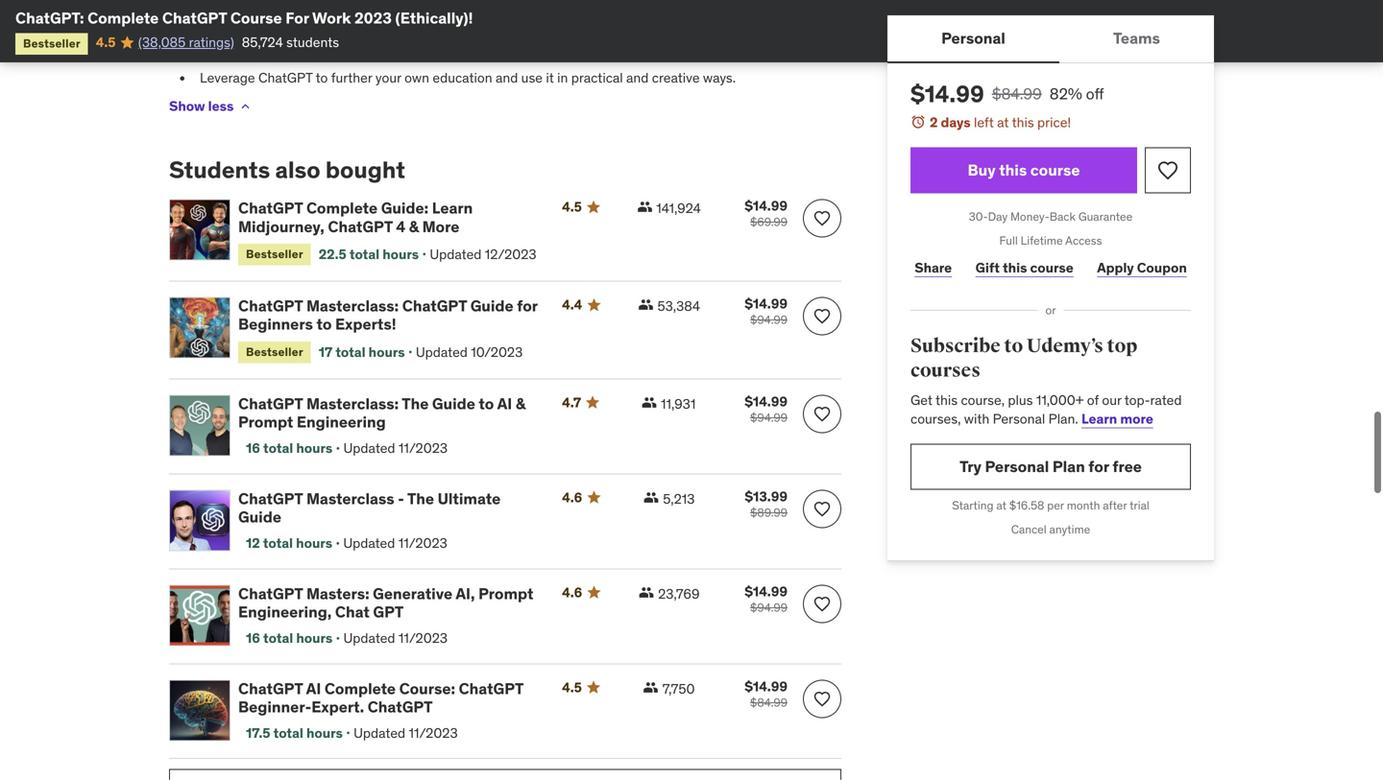 Task type: locate. For each thing, give the bounding box(es) containing it.
updated for the
[[343, 440, 395, 457]]

wishlist image for chatgpt masterclass: the guide to ai & prompt engineering
[[813, 405, 832, 424]]

(38,085 ratings)
[[138, 34, 234, 51]]

total down engineering,
[[263, 630, 293, 648]]

subscribe to udemy's top courses
[[911, 335, 1137, 383]]

1 16 from the top
[[246, 440, 260, 457]]

for left 4.4
[[517, 296, 538, 316]]

1 horizontal spatial prompt
[[478, 584, 533, 604]]

guide for for
[[470, 296, 514, 316]]

0 vertical spatial wishlist image
[[813, 405, 832, 424]]

masterclass: down 17 total hours
[[306, 394, 399, 414]]

$84.99 inside $14.99 $84.99 82% off
[[992, 84, 1042, 104]]

1 vertical spatial $84.99
[[750, 696, 788, 711]]

0 vertical spatial your
[[425, 46, 451, 64]]

-
[[398, 489, 404, 509]]

0 horizontal spatial $84.99
[[750, 696, 788, 711]]

chatgpt up 12
[[238, 489, 303, 509]]

1 horizontal spatial learn
[[1082, 410, 1117, 428]]

1 wishlist image from the top
[[813, 405, 832, 424]]

updated down chatgpt masterclass: the guide to ai & prompt engineering
[[343, 440, 395, 457]]

personal
[[941, 28, 1005, 48], [993, 410, 1045, 428], [985, 457, 1049, 477]]

wishlist image for chatgpt masters: generative ai, prompt engineering, chat gpt
[[813, 595, 832, 614]]

11/2023 down chatgpt masterclass: the guide to ai & prompt engineering link
[[399, 440, 448, 457]]

for left a at the left top
[[291, 46, 307, 64]]

course down lifetime
[[1030, 259, 1074, 276]]

personal up $14.99 $84.99 82% off
[[941, 28, 1005, 48]]

masterclass
[[306, 489, 394, 509]]

2 vertical spatial $94.99
[[750, 601, 788, 615]]

1 4.6 from the top
[[562, 489, 582, 506]]

1 vertical spatial masterclass:
[[306, 394, 399, 414]]

plus
[[1008, 392, 1033, 409]]

updated 11/2023 for complete
[[354, 725, 458, 743]]

(ethically)!
[[395, 8, 473, 28]]

0 vertical spatial $14.99 $94.99
[[745, 295, 788, 328]]

0 vertical spatial ai
[[497, 394, 512, 414]]

to inside chatgpt masterclass: chatgpt guide for beginners to experts!
[[316, 315, 332, 334]]

practical
[[571, 69, 623, 86]]

hours for masters:
[[296, 630, 333, 648]]

apply
[[1097, 259, 1134, 276]]

1 vertical spatial 16 total hours
[[246, 630, 333, 648]]

1 horizontal spatial ai
[[497, 394, 512, 414]]

in right it
[[557, 69, 568, 86]]

1 vertical spatial 4.5
[[562, 199, 582, 216]]

wishlist image
[[1156, 159, 1179, 182], [813, 209, 832, 228], [813, 307, 832, 326], [813, 595, 832, 614], [813, 690, 832, 709]]

0 horizontal spatial and
[[496, 69, 518, 86]]

for
[[237, 1, 253, 18], [291, 46, 307, 64], [517, 296, 538, 316], [1088, 457, 1109, 477]]

1 $94.99 from the top
[[750, 313, 788, 328]]

the right "-" in the bottom left of the page
[[407, 489, 434, 509]]

xsmall image
[[238, 99, 253, 114], [638, 297, 654, 313], [639, 585, 654, 601], [643, 680, 659, 696]]

to down 10/2023
[[479, 394, 494, 414]]

masterclass: inside chatgpt masterclass: the guide to ai & prompt engineering
[[306, 394, 399, 414]]

total for masterclass:
[[263, 440, 293, 457]]

updated for complete
[[354, 725, 405, 743]]

$14.99 $69.99
[[745, 198, 788, 230]]

&
[[409, 217, 419, 237], [516, 394, 526, 414]]

updated
[[430, 246, 482, 263], [416, 344, 468, 361], [343, 440, 395, 457], [343, 535, 395, 552], [343, 630, 395, 648], [354, 725, 405, 743]]

bestseller for chatgpt complete guide: learn midjourney, chatgpt 4 & more
[[246, 247, 303, 262]]

learn down of
[[1082, 410, 1117, 428]]

total down beginner-
[[273, 725, 303, 743]]

or up it
[[539, 46, 551, 64]]

hours down expert.
[[306, 725, 343, 743]]

top-
[[1125, 392, 1150, 409]]

personal down plus
[[993, 410, 1045, 428]]

0 horizontal spatial or
[[378, 46, 390, 64]]

0 horizontal spatial &
[[409, 217, 419, 237]]

16 total hours down engineering
[[246, 440, 333, 457]]

1 horizontal spatial &
[[516, 394, 526, 414]]

masterclass: inside chatgpt masterclass: chatgpt guide for beginners to experts!
[[306, 296, 399, 316]]

expert.
[[311, 698, 364, 717]]

buy this course button
[[911, 148, 1137, 194]]

0 vertical spatial &
[[409, 217, 419, 237]]

updated 12/2023
[[430, 246, 537, 263]]

$14.99 for chatgpt complete guide: learn midjourney, chatgpt 4 & more
[[745, 198, 788, 215]]

bought
[[326, 156, 405, 184]]

chatgpt inside chatgpt masters: generative ai, prompt engineering, chat gpt
[[238, 584, 303, 604]]

$14.99 $94.99 down $89.99 at the bottom right of the page
[[745, 583, 788, 615]]

updated down chatgpt masterclass - the ultimate guide
[[343, 535, 395, 552]]

guide up 10/2023
[[470, 296, 514, 316]]

16 up 12
[[246, 440, 260, 457]]

4.5
[[96, 34, 116, 51], [562, 199, 582, 216], [562, 679, 582, 697]]

course inside buy this course button
[[1030, 160, 1080, 180]]

xsmall image left 7,750
[[643, 680, 659, 696]]

0 vertical spatial masterclass:
[[306, 296, 399, 316]]

updated 11/2023 down chatgpt masterclass - the ultimate guide "link"
[[343, 535, 447, 552]]

this inside button
[[999, 160, 1027, 180]]

chatgpt up (38,085 ratings)
[[162, 8, 227, 28]]

0 vertical spatial $84.99
[[992, 84, 1042, 104]]

1 vertical spatial guide
[[432, 394, 475, 414]]

bestseller down beginners
[[246, 345, 303, 360]]

2 and from the left
[[626, 69, 649, 86]]

17
[[319, 344, 333, 361]]

ai inside chatgpt ai complete course: chatgpt beginner-expert. chatgpt
[[306, 679, 321, 699]]

try
[[960, 457, 982, 477]]

2 vertical spatial xsmall image
[[644, 490, 659, 506]]

hours up the masters:
[[296, 535, 332, 552]]

1 vertical spatial course
[[1030, 259, 1074, 276]]

1 $14.99 $94.99 from the top
[[745, 295, 788, 328]]

16 down engineering,
[[246, 630, 260, 648]]

1 horizontal spatial or
[[539, 46, 551, 64]]

0 vertical spatial complete
[[88, 8, 159, 28]]

17.5 total hours
[[246, 725, 343, 743]]

0 vertical spatial 16
[[246, 440, 260, 457]]

complete for chatgpt
[[306, 199, 378, 218]]

total up 12 total hours
[[263, 440, 293, 457]]

course for gift this course
[[1030, 259, 1074, 276]]

0 horizontal spatial prompt
[[238, 413, 293, 432]]

to down productive
[[443, 24, 456, 41]]

$84.99 up 2 days left at this price!
[[992, 84, 1042, 104]]

own up education
[[454, 46, 479, 64]]

chatgpt
[[162, 8, 227, 28], [258, 69, 313, 86], [238, 199, 303, 218], [328, 217, 393, 237], [238, 296, 303, 316], [402, 296, 467, 316], [238, 394, 303, 414], [238, 489, 303, 509], [238, 584, 303, 604], [238, 679, 303, 699], [459, 679, 523, 699], [368, 698, 433, 717]]

guide up 12
[[238, 508, 281, 527]]

$94.99
[[750, 313, 788, 328], [750, 410, 788, 425], [750, 601, 788, 615]]

1 vertical spatial prompt
[[478, 584, 533, 604]]

updated 11/2023 down 'chatgpt ai complete course: chatgpt beginner-expert. chatgpt' link
[[354, 725, 458, 743]]

course for buy this course
[[1030, 160, 1080, 180]]

teams
[[1113, 28, 1160, 48]]

& right 4
[[409, 217, 419, 237]]

bestseller for chatgpt masterclass: chatgpt guide for beginners to experts!
[[246, 345, 303, 360]]

with
[[964, 410, 990, 428]]

personal up $16.58
[[985, 457, 1049, 477]]

gig.
[[585, 46, 607, 64]]

cancel
[[1011, 522, 1047, 537]]

guide inside chatgpt masterclass: the guide to ai & prompt engineering
[[432, 394, 475, 414]]

work.
[[501, 1, 533, 18]]

complete up (38,085
[[88, 8, 159, 28]]

masterclass: for prompt
[[306, 394, 399, 414]]

11/2023 for course:
[[409, 725, 458, 743]]

2 $14.99 $94.99 from the top
[[745, 393, 788, 425]]

prompt right ai,
[[478, 584, 533, 604]]

bestseller down chatgpt:
[[23, 36, 80, 51]]

$94.99 right 53,384
[[750, 313, 788, 328]]

more down top-
[[1120, 410, 1153, 428]]

1 vertical spatial the
[[407, 489, 434, 509]]

updated left 10/2023
[[416, 344, 468, 361]]

wishlist image
[[813, 405, 832, 424], [813, 500, 832, 519]]

masterclass: up 17 total hours
[[306, 296, 399, 316]]

2 vertical spatial bestseller
[[246, 345, 303, 360]]

4.6
[[562, 489, 582, 506], [562, 584, 582, 602]]

prompt
[[238, 413, 293, 432], [478, 584, 533, 604]]

wishlist image for chatgpt masterclass - the ultimate guide
[[813, 500, 832, 519]]

$94.99 up $14.99 $84.99
[[750, 601, 788, 615]]

0 vertical spatial the
[[402, 394, 429, 414]]

xsmall image for chatgpt masterclass - the ultimate guide
[[644, 490, 659, 506]]

chatgpt down work
[[258, 69, 313, 86]]

perfect
[[200, 46, 244, 64]]

xsmall image left 5,213
[[644, 490, 659, 506]]

2 masterclass: from the top
[[306, 394, 399, 414]]

guide inside chatgpt masterclass - the ultimate guide
[[238, 508, 281, 527]]

or
[[378, 46, 390, 64], [539, 46, 551, 64], [1045, 303, 1056, 318]]

2 vertical spatial guide
[[238, 508, 281, 527]]

2 16 total hours from the top
[[246, 630, 333, 648]]

16 total hours for masterclass:
[[246, 440, 333, 457]]

learn right guide:
[[432, 199, 473, 218]]

11/2023 down chatgpt masterclass - the ultimate guide "link"
[[398, 535, 447, 552]]

course inside the 'gift this course' link
[[1030, 259, 1074, 276]]

0 horizontal spatial more
[[384, 1, 415, 18]]

1 course from the top
[[1030, 160, 1080, 180]]

updated down chatgpt ai complete course: chatgpt beginner-expert. chatgpt on the bottom of the page
[[354, 725, 405, 743]]

0 horizontal spatial learn
[[432, 199, 473, 218]]

this right gift
[[1003, 259, 1027, 276]]

11/2023 down gpt
[[399, 630, 448, 648]]

$84.99
[[992, 84, 1042, 104], [750, 696, 788, 711]]

1 horizontal spatial $84.99
[[992, 84, 1042, 104]]

share button
[[911, 249, 956, 287]]

and down business
[[496, 69, 518, 86]]

complete left course:
[[324, 679, 396, 699]]

0 vertical spatial 16 total hours
[[246, 440, 333, 457]]

1 vertical spatial &
[[516, 394, 526, 414]]

$14.99 down $69.99
[[745, 295, 788, 313]]

hours down experts! on the left of the page
[[369, 344, 405, 361]]

$84.99 inside $14.99 $84.99
[[750, 696, 788, 711]]

and left creative
[[626, 69, 649, 86]]

1 vertical spatial bestseller
[[246, 247, 303, 262]]

updated 11/2023 for -
[[343, 535, 447, 552]]

updated 11/2023 down gpt
[[343, 630, 448, 648]]

work
[[258, 46, 287, 64]]

hours for masterclass:
[[296, 440, 333, 457]]

total
[[350, 246, 379, 263], [336, 344, 366, 361], [263, 440, 293, 457], [263, 535, 293, 552], [263, 630, 293, 648], [273, 725, 303, 743]]

xsmall image left 141,924
[[637, 200, 652, 215]]

ai inside chatgpt masterclass: the guide to ai & prompt engineering
[[497, 394, 512, 414]]

personal inside get this course, plus 11,000+ of our top-rated courses, with personal plan.
[[993, 410, 1045, 428]]

ai up 17.5 total hours
[[306, 679, 321, 699]]

at right left
[[997, 114, 1009, 131]]

guide inside chatgpt masterclass: chatgpt guide for beginners to experts!
[[470, 296, 514, 316]]

learn more
[[1082, 410, 1153, 428]]

4.6 for chatgpt masters: generative ai, prompt engineering, chat gpt
[[562, 584, 582, 602]]

updated for -
[[343, 535, 395, 552]]

0 vertical spatial guide
[[470, 296, 514, 316]]

hours for masterclass
[[296, 535, 332, 552]]

0 vertical spatial course
[[1030, 160, 1080, 180]]

course
[[1030, 160, 1080, 180], [1030, 259, 1074, 276]]

xsmall image
[[637, 200, 652, 215], [642, 395, 657, 410], [644, 490, 659, 506]]

3 $14.99 $94.99 from the top
[[745, 583, 788, 615]]

chatgpt down students also bought
[[238, 199, 303, 218]]

bestseller down midjourney,
[[246, 247, 303, 262]]

1 masterclass: from the top
[[306, 296, 399, 316]]

2 vertical spatial complete
[[324, 679, 396, 699]]

the inside chatgpt masterclass: the guide to ai & prompt engineering
[[402, 394, 429, 414]]

masters:
[[306, 584, 369, 604]]

your down have on the left top of page
[[375, 69, 401, 86]]

& inside chatgpt complete guide: learn midjourney, chatgpt 4 & more
[[409, 217, 419, 237]]

gpt
[[373, 603, 404, 622]]

$14.99 $84.99
[[745, 678, 788, 711]]

buy this course
[[968, 160, 1080, 180]]

learn
[[432, 199, 473, 218], [1082, 410, 1117, 428]]

ai down 10/2023
[[497, 394, 512, 414]]

xsmall image for chatgpt masterclass: the guide to ai & prompt engineering
[[642, 395, 657, 410]]

bestseller
[[23, 36, 80, 51], [246, 247, 303, 262], [246, 345, 303, 360]]

& left 4.7
[[516, 394, 526, 414]]

0 vertical spatial more
[[384, 1, 415, 18]]

chatgpt up '22.5 total hours'
[[328, 217, 393, 237]]

$14.99 up days
[[911, 80, 984, 109]]

at inside starting at $16.58 per month after trial cancel anytime
[[996, 498, 1007, 513]]

1 vertical spatial your
[[375, 69, 401, 86]]

tab list
[[888, 15, 1214, 63]]

12
[[246, 535, 260, 552]]

1 vertical spatial 16
[[246, 630, 260, 648]]

it
[[546, 69, 554, 86]]

tab list containing personal
[[888, 15, 1214, 63]]

0 vertical spatial 4.6
[[562, 489, 582, 506]]

0 horizontal spatial in
[[265, 24, 275, 41]]

month
[[1067, 498, 1100, 513]]

1 vertical spatial complete
[[306, 199, 378, 218]]

0 vertical spatial 4.5
[[96, 34, 116, 51]]

$84.99 right 7,750
[[750, 696, 788, 711]]

xsmall image for chatgpt ai complete course: chatgpt beginner-expert. chatgpt
[[643, 680, 659, 696]]

at inside great for anyone looking to be more productive at work. interested in using the latest technology to enhance their career. perfect if work for a company or have your own business or side-gig. leverage chatgpt to further your own education and use it in practical and creative ways.
[[486, 1, 497, 18]]

guide for to
[[432, 394, 475, 414]]

show
[[169, 98, 205, 115]]

the down 17 total hours
[[402, 394, 429, 414]]

this for buy
[[999, 160, 1027, 180]]

at left $16.58
[[996, 498, 1007, 513]]

0 horizontal spatial your
[[375, 69, 401, 86]]

16 total hours
[[246, 440, 333, 457], [246, 630, 333, 648]]

$84.99 for $14.99 $84.99
[[750, 696, 788, 711]]

$14.99 down $89.99 at the bottom right of the page
[[745, 583, 788, 601]]

complete for chatgpt:
[[88, 8, 159, 28]]

$14.99 right 7,750
[[745, 678, 788, 696]]

4.5 for chatgpt complete guide: learn midjourney, chatgpt 4 & more
[[562, 199, 582, 216]]

$14.99 $94.99 for chatgpt masterclass: the guide to ai & prompt engineering
[[745, 393, 788, 425]]

guide down updated 10/2023
[[432, 394, 475, 414]]

midjourney,
[[238, 217, 324, 237]]

11,000+
[[1036, 392, 1084, 409]]

1 16 total hours from the top
[[246, 440, 333, 457]]

updated 11/2023 down chatgpt masterclass: the guide to ai & prompt engineering link
[[343, 440, 448, 457]]

2 course from the top
[[1030, 259, 1074, 276]]

great
[[200, 1, 234, 18]]

complete inside chatgpt complete guide: learn midjourney, chatgpt 4 & more
[[306, 199, 378, 218]]

hours down engineering
[[296, 440, 333, 457]]

0 horizontal spatial ai
[[306, 679, 321, 699]]

0 vertical spatial personal
[[941, 28, 1005, 48]]

more inside great for anyone looking to be more productive at work. interested in using the latest technology to enhance their career. perfect if work for a company or have your own business or side-gig. leverage chatgpt to further your own education and use it in practical and creative ways.
[[384, 1, 415, 18]]

$94.99 for chatgpt masterclass: the guide to ai & prompt engineering
[[750, 410, 788, 425]]

1 vertical spatial wishlist image
[[813, 500, 832, 519]]

own down have on the left top of page
[[405, 69, 429, 86]]

course up back
[[1030, 160, 1080, 180]]

the inside chatgpt masterclass - the ultimate guide
[[407, 489, 434, 509]]

chatgpt masterclass: the guide to ai & prompt engineering
[[238, 394, 526, 432]]

this up courses,
[[935, 392, 958, 409]]

xsmall image inside show less button
[[238, 99, 253, 114]]

0 vertical spatial learn
[[432, 199, 473, 218]]

1 vertical spatial in
[[557, 69, 568, 86]]

beginner-
[[238, 698, 311, 717]]

& inside chatgpt masterclass: the guide to ai & prompt engineering
[[516, 394, 526, 414]]

1 horizontal spatial more
[[1120, 410, 1153, 428]]

xsmall image right less
[[238, 99, 253, 114]]

students
[[169, 156, 270, 184]]

3 $94.99 from the top
[[750, 601, 788, 615]]

xsmall image left 23,769
[[639, 585, 654, 601]]

or left have on the left top of page
[[378, 46, 390, 64]]

company
[[321, 46, 375, 64]]

prompt inside chatgpt masterclass: the guide to ai & prompt engineering
[[238, 413, 293, 432]]

updated down "chat"
[[343, 630, 395, 648]]

this right buy
[[999, 160, 1027, 180]]

per
[[1047, 498, 1064, 513]]

2 vertical spatial 4.5
[[562, 679, 582, 697]]

total for ai
[[273, 725, 303, 743]]

this
[[1012, 114, 1034, 131], [999, 160, 1027, 180], [1003, 259, 1027, 276], [935, 392, 958, 409]]

22.5
[[319, 246, 347, 263]]

1 vertical spatial 4.6
[[562, 584, 582, 602]]

$14.99 for chatgpt masterclass: the guide to ai & prompt engineering
[[745, 393, 788, 410]]

1 horizontal spatial own
[[454, 46, 479, 64]]

2 $94.99 from the top
[[750, 410, 788, 425]]

total right 22.5
[[350, 246, 379, 263]]

hours down engineering,
[[296, 630, 333, 648]]

complete down bought
[[306, 199, 378, 218]]

1 vertical spatial $14.99 $94.99
[[745, 393, 788, 425]]

2 vertical spatial $14.99 $94.99
[[745, 583, 788, 615]]

1 vertical spatial ai
[[306, 679, 321, 699]]

alarm image
[[911, 114, 926, 130]]

1 vertical spatial more
[[1120, 410, 1153, 428]]

masterclass:
[[306, 296, 399, 316], [306, 394, 399, 414]]

1 vertical spatial own
[[405, 69, 429, 86]]

xsmall image left 53,384
[[638, 297, 654, 313]]

0 vertical spatial $94.99
[[750, 313, 788, 328]]

0 vertical spatial prompt
[[238, 413, 293, 432]]

get this course, plus 11,000+ of our top-rated courses, with personal plan.
[[911, 392, 1182, 428]]

great for anyone looking to be more productive at work. interested in using the latest technology to enhance their career. perfect if work for a company or have your own business or side-gig. leverage chatgpt to further your own education and use it in practical and creative ways.
[[200, 1, 736, 86]]

total for masterclass
[[263, 535, 293, 552]]

total for masters:
[[263, 630, 293, 648]]

chatgpt down beginners
[[238, 394, 303, 414]]

2 vertical spatial at
[[996, 498, 1007, 513]]

this inside get this course, plus 11,000+ of our top-rated courses, with personal plan.
[[935, 392, 958, 409]]

beginners
[[238, 315, 313, 334]]

get
[[911, 392, 933, 409]]

course:
[[399, 679, 455, 699]]

1 vertical spatial personal
[[993, 410, 1045, 428]]

12/2023
[[485, 246, 537, 263]]

1 horizontal spatial in
[[557, 69, 568, 86]]

ways.
[[703, 69, 736, 86]]

complete
[[88, 8, 159, 28], [306, 199, 378, 218], [324, 679, 396, 699]]

xsmall image for chatgpt masters: generative ai, prompt engineering, chat gpt
[[639, 585, 654, 601]]

1 vertical spatial $94.99
[[750, 410, 788, 425]]

2 16 from the top
[[246, 630, 260, 648]]

to up 17
[[316, 315, 332, 334]]

personal inside button
[[941, 28, 1005, 48]]

guarantee
[[1079, 209, 1133, 224]]

2 wishlist image from the top
[[813, 500, 832, 519]]

chatgpt down 12
[[238, 584, 303, 604]]

1 vertical spatial xsmall image
[[642, 395, 657, 410]]

free
[[1113, 457, 1142, 477]]

education
[[433, 69, 492, 86]]

2 horizontal spatial or
[[1045, 303, 1056, 318]]

more
[[384, 1, 415, 18], [1120, 410, 1153, 428]]

more up technology
[[384, 1, 415, 18]]

wishlist image for chatgpt complete guide: learn midjourney, chatgpt 4 & more
[[813, 209, 832, 228]]

1 horizontal spatial and
[[626, 69, 649, 86]]

0 vertical spatial at
[[486, 1, 497, 18]]

2 4.6 from the top
[[562, 584, 582, 602]]

4.7
[[562, 394, 581, 411]]

0 vertical spatial xsmall image
[[637, 200, 652, 215]]



Task type: vqa. For each thing, say whether or not it's contained in the screenshot.
topmost My learning
no



Task type: describe. For each thing, give the bounding box(es) containing it.
16 for chatgpt masterclass: the guide to ai & prompt engineering
[[246, 440, 260, 457]]

masterclass: for experts!
[[306, 296, 399, 316]]

coupon
[[1137, 259, 1187, 276]]

plan
[[1053, 457, 1085, 477]]

$16.58
[[1009, 498, 1044, 513]]

updated down more
[[430, 246, 482, 263]]

days
[[941, 114, 971, 131]]

2
[[930, 114, 938, 131]]

hours for ai
[[306, 725, 343, 743]]

$13.99 $89.99
[[745, 488, 788, 520]]

4.4
[[562, 296, 582, 314]]

17.5
[[246, 725, 270, 743]]

starting
[[952, 498, 994, 513]]

4.6 for chatgpt masterclass - the ultimate guide
[[562, 489, 582, 506]]

subscribe
[[911, 335, 1001, 358]]

latest
[[337, 24, 371, 41]]

22.5 total hours
[[319, 246, 419, 263]]

work
[[312, 8, 351, 28]]

updated for generative
[[343, 630, 395, 648]]

xsmall image for chatgpt masterclass: chatgpt guide for beginners to experts!
[[638, 297, 654, 313]]

85,724 students
[[242, 34, 339, 51]]

0 vertical spatial in
[[265, 24, 275, 41]]

for up interested
[[237, 1, 253, 18]]

updated 11/2023 for the
[[343, 440, 448, 457]]

$94.99 for chatgpt masters: generative ai, prompt engineering, chat gpt
[[750, 601, 788, 615]]

off
[[1086, 84, 1104, 104]]

chatgpt complete guide: learn midjourney, chatgpt 4 & more link
[[238, 199, 539, 237]]

trial
[[1130, 498, 1150, 513]]

engineering,
[[238, 603, 332, 622]]

learn more link
[[1082, 410, 1153, 428]]

to inside subscribe to udemy's top courses
[[1004, 335, 1023, 358]]

for
[[286, 8, 309, 28]]

gift
[[976, 259, 1000, 276]]

students
[[286, 34, 339, 51]]

wishlist image for chatgpt ai complete course: chatgpt beginner-expert. chatgpt
[[813, 690, 832, 709]]

interested
[[200, 24, 261, 41]]

$89.99
[[750, 506, 788, 520]]

learn inside chatgpt complete guide: learn midjourney, chatgpt 4 & more
[[432, 199, 473, 218]]

chatgpt right course:
[[459, 679, 523, 699]]

$14.99 $94.99 for chatgpt masters: generative ai, prompt engineering, chat gpt
[[745, 583, 788, 615]]

12 total hours
[[246, 535, 332, 552]]

1 horizontal spatial your
[[425, 46, 451, 64]]

use
[[521, 69, 543, 86]]

hours down 4
[[382, 246, 419, 263]]

chatgpt inside great for anyone looking to be more productive at work. interested in using the latest technology to enhance their career. perfect if work for a company or have your own business or side-gig. leverage chatgpt to further your own education and use it in practical and creative ways.
[[258, 69, 313, 86]]

money-
[[1010, 209, 1050, 224]]

1 vertical spatial at
[[997, 114, 1009, 131]]

0 vertical spatial own
[[454, 46, 479, 64]]

85,724
[[242, 34, 283, 51]]

gift this course link
[[971, 249, 1078, 287]]

gift this course
[[976, 259, 1074, 276]]

courses
[[911, 359, 981, 383]]

a
[[310, 46, 317, 64]]

chatgpt down midjourney,
[[238, 296, 303, 316]]

ai,
[[456, 584, 475, 604]]

more
[[422, 217, 459, 237]]

chatgpt masterclass: the guide to ai & prompt engineering link
[[238, 394, 539, 432]]

to inside chatgpt masterclass: the guide to ai & prompt engineering
[[479, 394, 494, 414]]

chatgpt up 17.5
[[238, 679, 303, 699]]

16 for chatgpt masters: generative ai, prompt engineering, chat gpt
[[246, 630, 260, 648]]

creative
[[652, 69, 700, 86]]

after
[[1103, 498, 1127, 513]]

total right 17
[[336, 344, 366, 361]]

17 total hours
[[319, 344, 405, 361]]

0 horizontal spatial own
[[405, 69, 429, 86]]

to left the be
[[350, 1, 362, 18]]

chat
[[335, 603, 370, 622]]

chatgpt masters: generative ai, prompt engineering, chat gpt link
[[238, 584, 539, 622]]

$94.99 for chatgpt masterclass: chatgpt guide for beginners to experts!
[[750, 313, 788, 328]]

price!
[[1037, 114, 1071, 131]]

$84.99 for $14.99 $84.99 82% off
[[992, 84, 1042, 104]]

$14.99 for chatgpt masters: generative ai, prompt engineering, chat gpt
[[745, 583, 788, 601]]

this for gift
[[1003, 259, 1027, 276]]

chatgpt right expert.
[[368, 698, 433, 717]]

for inside chatgpt masterclass: chatgpt guide for beginners to experts!
[[517, 296, 538, 316]]

apply coupon
[[1097, 259, 1187, 276]]

to down a at the left top
[[316, 69, 328, 86]]

5,213
[[663, 491, 695, 508]]

wishlist image for chatgpt masterclass: chatgpt guide for beginners to experts!
[[813, 307, 832, 326]]

buy
[[968, 160, 996, 180]]

4.5 for chatgpt ai complete course: chatgpt beginner-expert. chatgpt
[[562, 679, 582, 697]]

students also bought
[[169, 156, 405, 184]]

for left free
[[1088, 457, 1109, 477]]

career.
[[544, 24, 585, 41]]

$14.99 $94.99 for chatgpt masterclass: chatgpt guide for beginners to experts!
[[745, 295, 788, 328]]

chatgpt up updated 10/2023
[[402, 296, 467, 316]]

2023
[[354, 8, 392, 28]]

complete inside chatgpt ai complete course: chatgpt beginner-expert. chatgpt
[[324, 679, 396, 699]]

this for get
[[935, 392, 958, 409]]

have
[[394, 46, 422, 64]]

11/2023 for guide
[[399, 440, 448, 457]]

the
[[314, 24, 334, 41]]

$14.99 $84.99 82% off
[[911, 80, 1104, 109]]

less
[[208, 98, 234, 115]]

chatgpt inside chatgpt masterclass - the ultimate guide
[[238, 489, 303, 509]]

0 vertical spatial bestseller
[[23, 36, 80, 51]]

chatgpt:
[[15, 8, 84, 28]]

try personal plan for free link
[[911, 444, 1191, 490]]

1 vertical spatial learn
[[1082, 410, 1117, 428]]

lifetime
[[1021, 233, 1063, 248]]

starting at $16.58 per month after trial cancel anytime
[[952, 498, 1150, 537]]

personal button
[[888, 15, 1059, 61]]

share
[[915, 259, 952, 276]]

updated 11/2023 for generative
[[343, 630, 448, 648]]

chatgpt masterclass - the ultimate guide
[[238, 489, 501, 527]]

be
[[366, 1, 381, 18]]

2 vertical spatial personal
[[985, 457, 1049, 477]]

also
[[275, 156, 320, 184]]

anytime
[[1049, 522, 1090, 537]]

anyone
[[256, 1, 300, 18]]

2 days left at this price!
[[930, 114, 1071, 131]]

chatgpt inside chatgpt masterclass: the guide to ai & prompt engineering
[[238, 394, 303, 414]]

prompt inside chatgpt masters: generative ai, prompt engineering, chat gpt
[[478, 584, 533, 604]]

7,750
[[662, 681, 695, 698]]

chatgpt masterclass - the ultimate guide link
[[238, 489, 539, 527]]

enhance
[[459, 24, 510, 41]]

further
[[331, 69, 372, 86]]

11/2023 for ai,
[[399, 630, 448, 648]]

engineering
[[297, 413, 386, 432]]

courses,
[[911, 410, 961, 428]]

side-
[[554, 46, 585, 64]]

full
[[999, 233, 1018, 248]]

53,384
[[657, 298, 700, 315]]

udemy's
[[1027, 335, 1103, 358]]

xsmall image for chatgpt complete guide: learn midjourney, chatgpt 4 & more
[[637, 200, 652, 215]]

productive
[[418, 1, 482, 18]]

of
[[1087, 392, 1099, 409]]

experts!
[[335, 315, 396, 334]]

this left price!
[[1012, 114, 1034, 131]]

$14.99 for chatgpt masterclass: chatgpt guide for beginners to experts!
[[745, 295, 788, 313]]

$14.99 for chatgpt ai complete course: chatgpt beginner-expert. chatgpt
[[745, 678, 788, 696]]

show less button
[[169, 87, 253, 126]]

updated 10/2023
[[416, 344, 523, 361]]

23,769
[[658, 586, 700, 603]]

1 and from the left
[[496, 69, 518, 86]]

left
[[974, 114, 994, 131]]

16 total hours for masters:
[[246, 630, 333, 648]]

11/2023 for the
[[398, 535, 447, 552]]



